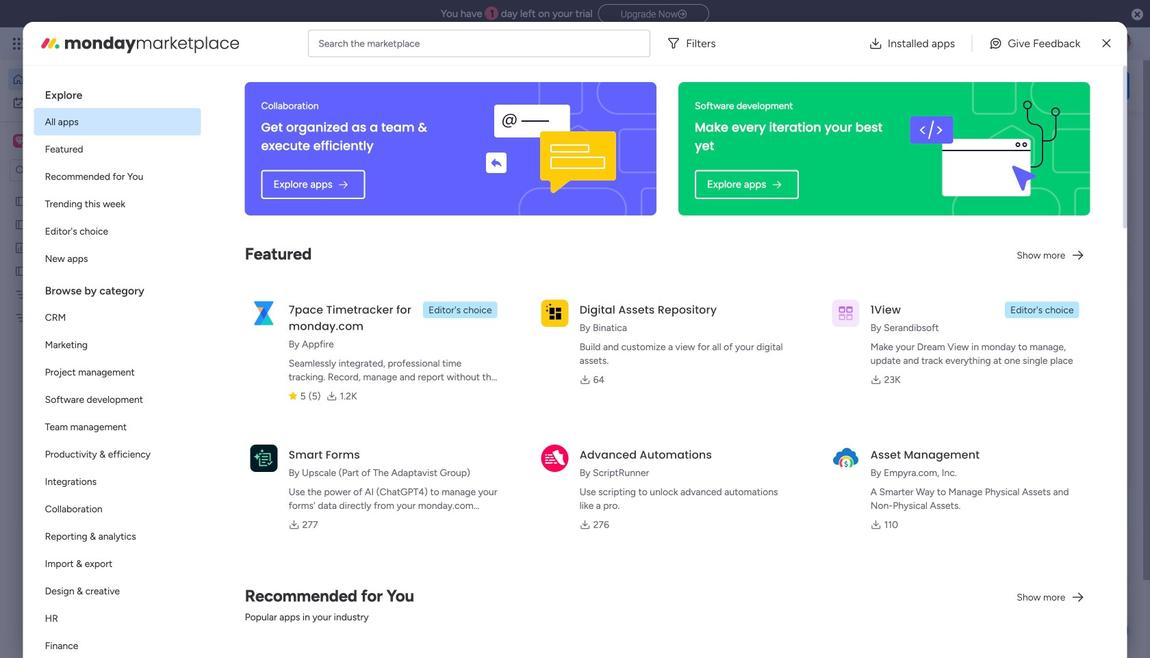 Task type: locate. For each thing, give the bounding box(es) containing it.
2 public board image from the top
[[14, 265, 27, 278]]

help image
[[1061, 37, 1075, 51]]

1 vertical spatial check circle image
[[945, 173, 954, 184]]

1 check circle image from the top
[[945, 156, 954, 166]]

2 check circle image from the top
[[945, 173, 954, 184]]

0 vertical spatial heading
[[34, 77, 201, 108]]

component image
[[229, 467, 241, 479]]

1 horizontal spatial public board image
[[229, 445, 244, 460]]

0 horizontal spatial public board image
[[14, 195, 27, 208]]

1 horizontal spatial banner logo image
[[896, 82, 1074, 216]]

2 banner logo image from the left
[[896, 82, 1074, 216]]

1 public board image from the top
[[14, 218, 27, 231]]

check circle image
[[945, 156, 954, 166], [945, 173, 954, 184]]

invite members image
[[968, 37, 981, 51]]

1 workspace image from the left
[[13, 134, 27, 149]]

public board image down "public dashboard" "icon"
[[14, 265, 27, 278]]

0 vertical spatial dapulse x slim image
[[1103, 35, 1111, 52]]

0 vertical spatial check circle image
[[945, 156, 954, 166]]

component image
[[453, 299, 465, 311], [677, 299, 689, 311]]

1 horizontal spatial component image
[[677, 299, 689, 311]]

monday marketplace image
[[998, 37, 1011, 51]]

Search in workspace field
[[29, 163, 114, 178]]

notifications image
[[907, 37, 921, 51]]

public board image
[[14, 195, 27, 208], [229, 445, 244, 460]]

check circle image
[[945, 208, 954, 219]]

heading
[[34, 77, 201, 108], [34, 273, 201, 304]]

1 component image from the left
[[453, 299, 465, 311]]

1 vertical spatial public board image
[[229, 445, 244, 460]]

quick search results list box
[[212, 155, 892, 505]]

public board image up component image on the bottom left of page
[[229, 445, 244, 460]]

option
[[8, 68, 166, 90], [8, 92, 166, 114], [34, 108, 201, 136], [34, 136, 201, 163], [34, 163, 201, 190], [0, 189, 175, 192], [34, 190, 201, 218], [34, 218, 201, 245], [34, 245, 201, 273], [34, 304, 201, 331], [34, 331, 201, 359], [34, 359, 201, 386], [34, 386, 201, 414], [34, 414, 201, 441], [34, 441, 201, 468], [34, 468, 201, 496], [34, 496, 201, 523], [34, 523, 201, 551], [34, 551, 201, 578], [34, 578, 201, 605], [34, 605, 201, 633], [34, 633, 201, 659]]

list box
[[34, 77, 201, 659], [0, 187, 175, 515]]

0 horizontal spatial component image
[[453, 299, 465, 311]]

terry turtle image
[[1112, 33, 1134, 55]]

update feed image
[[937, 37, 951, 51]]

1 vertical spatial heading
[[34, 273, 201, 304]]

workspace image
[[13, 134, 27, 149], [15, 134, 25, 149]]

banner logo image
[[462, 82, 640, 216], [896, 82, 1074, 216]]

0 horizontal spatial banner logo image
[[462, 82, 640, 216]]

app logo image
[[250, 300, 278, 327], [541, 300, 569, 327], [832, 300, 860, 327], [250, 445, 278, 472], [541, 445, 569, 472], [832, 445, 860, 472]]

1 vertical spatial public board image
[[14, 265, 27, 278]]

dapulse x slim image
[[1103, 35, 1111, 52], [1109, 127, 1126, 143]]

0 vertical spatial public board image
[[14, 218, 27, 231]]

public board image
[[14, 218, 27, 231], [14, 265, 27, 278]]

public board image up "public dashboard" "icon"
[[14, 218, 27, 231]]

public board image up "public dashboard" "icon"
[[14, 195, 27, 208]]



Task type: vqa. For each thing, say whether or not it's contained in the screenshot.
the topmost 'HEADING'
yes



Task type: describe. For each thing, give the bounding box(es) containing it.
select product image
[[12, 37, 26, 51]]

dapulse rightstroke image
[[678, 9, 687, 20]]

circle o image
[[945, 191, 954, 201]]

2 component image from the left
[[677, 299, 689, 311]]

getting started element
[[924, 526, 1130, 581]]

2 heading from the top
[[34, 273, 201, 304]]

monday marketplace image
[[39, 33, 61, 54]]

templates image image
[[937, 303, 1118, 397]]

1 vertical spatial dapulse x slim image
[[1109, 127, 1126, 143]]

1 banner logo image from the left
[[462, 82, 640, 216]]

v2 user feedback image
[[936, 78, 946, 94]]

see plans image
[[227, 36, 239, 52]]

1 heading from the top
[[34, 77, 201, 108]]

v2 bolt switch image
[[1042, 78, 1050, 93]]

workspace selection element
[[13, 133, 114, 151]]

dapulse close image
[[1132, 8, 1144, 22]]

2 workspace image from the left
[[15, 134, 25, 149]]

help center element
[[924, 592, 1130, 647]]

0 vertical spatial public board image
[[14, 195, 27, 208]]

public dashboard image
[[14, 242, 27, 255]]

search everything image
[[1031, 37, 1045, 51]]



